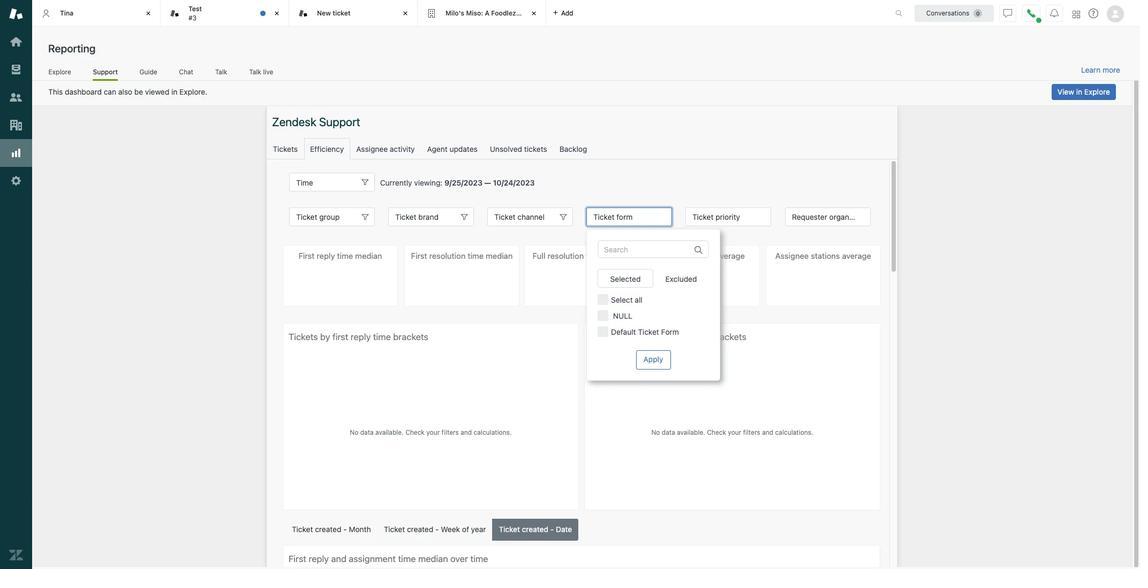 Task type: describe. For each thing, give the bounding box(es) containing it.
guide
[[139, 68, 157, 76]]

zendesk image
[[9, 549, 23, 563]]

close image for tina
[[143, 8, 154, 19]]

learn more
[[1081, 65, 1120, 74]]

be
[[134, 87, 143, 96]]

milo's
[[446, 9, 464, 17]]

dashboard
[[65, 87, 102, 96]]

talk for talk
[[215, 68, 227, 76]]

tina
[[60, 9, 73, 17]]

this dashboard can also be viewed in explore.
[[48, 87, 207, 96]]

view in explore button
[[1052, 84, 1116, 100]]

talk link
[[215, 68, 227, 79]]

can
[[104, 87, 116, 96]]

milo's miso: a foodlez subsidiary
[[446, 9, 551, 17]]

tabs tab list
[[32, 0, 884, 27]]

viewed
[[145, 87, 169, 96]]

0 vertical spatial explore
[[49, 68, 71, 76]]

tab containing test
[[161, 0, 289, 27]]

in inside "button"
[[1076, 87, 1082, 96]]

test
[[189, 5, 202, 13]]

conversations
[[926, 9, 970, 17]]

close image for milo's miso: a foodlez subsidiary
[[529, 8, 539, 19]]

also
[[118, 87, 132, 96]]

subsidiary
[[518, 9, 551, 17]]

test #3
[[189, 5, 202, 22]]

tina tab
[[32, 0, 161, 27]]

conversations button
[[915, 5, 994, 22]]

get started image
[[9, 35, 23, 49]]

miso:
[[466, 9, 483, 17]]

get help image
[[1089, 9, 1098, 18]]

1 in from the left
[[171, 87, 177, 96]]

more
[[1103, 65, 1120, 74]]

guide link
[[139, 68, 157, 79]]

add
[[561, 9, 573, 17]]

live
[[263, 68, 273, 76]]

notifications image
[[1050, 9, 1059, 17]]

ticket
[[333, 9, 351, 17]]

explore link
[[48, 68, 71, 79]]

talk live link
[[249, 68, 274, 79]]

view
[[1058, 87, 1074, 96]]



Task type: locate. For each thing, give the bounding box(es) containing it.
explore.
[[179, 87, 207, 96]]

close image left the #3
[[143, 8, 154, 19]]

2 talk from the left
[[249, 68, 261, 76]]

main element
[[0, 0, 32, 570]]

in
[[171, 87, 177, 96], [1076, 87, 1082, 96]]

in right viewed
[[171, 87, 177, 96]]

button displays agent's chat status as invisible. image
[[1004, 9, 1012, 17]]

2 close image from the left
[[272, 8, 282, 19]]

chat
[[179, 68, 193, 76]]

3 close image from the left
[[529, 8, 539, 19]]

explore down learn more link
[[1084, 87, 1110, 96]]

explore up 'this'
[[49, 68, 71, 76]]

reporting image
[[9, 146, 23, 160]]

1 horizontal spatial explore
[[1084, 87, 1110, 96]]

talk for talk live
[[249, 68, 261, 76]]

a
[[485, 9, 490, 17]]

customers image
[[9, 91, 23, 104]]

talk right chat
[[215, 68, 227, 76]]

1 horizontal spatial talk
[[249, 68, 261, 76]]

2 horizontal spatial close image
[[529, 8, 539, 19]]

learn
[[1081, 65, 1101, 74]]

2 in from the left
[[1076, 87, 1082, 96]]

chat link
[[179, 68, 193, 79]]

milo's miso: a foodlez subsidiary tab
[[418, 0, 551, 27]]

close image left new
[[272, 8, 282, 19]]

1 talk from the left
[[215, 68, 227, 76]]

close image left add dropdown button
[[529, 8, 539, 19]]

#3
[[189, 14, 197, 22]]

reporting
[[48, 42, 96, 55]]

0 horizontal spatial in
[[171, 87, 177, 96]]

add button
[[546, 0, 580, 26]]

organizations image
[[9, 118, 23, 132]]

1 horizontal spatial close image
[[272, 8, 282, 19]]

1 close image from the left
[[143, 8, 154, 19]]

0 horizontal spatial close image
[[143, 8, 154, 19]]

new
[[317, 9, 331, 17]]

learn more link
[[1081, 65, 1120, 75]]

admin image
[[9, 174, 23, 188]]

close image
[[143, 8, 154, 19], [272, 8, 282, 19], [529, 8, 539, 19]]

1 vertical spatial explore
[[1084, 87, 1110, 96]]

view in explore
[[1058, 87, 1110, 96]]

foodlez
[[491, 9, 516, 17]]

zendesk support image
[[9, 7, 23, 21]]

in right view
[[1076, 87, 1082, 96]]

talk live
[[249, 68, 273, 76]]

close image inside milo's miso: a foodlez subsidiary tab
[[529, 8, 539, 19]]

support link
[[93, 68, 118, 81]]

close image
[[400, 8, 411, 19]]

this
[[48, 87, 63, 96]]

new ticket tab
[[289, 0, 418, 27]]

1 horizontal spatial in
[[1076, 87, 1082, 96]]

talk left live
[[249, 68, 261, 76]]

0 horizontal spatial explore
[[49, 68, 71, 76]]

close image inside tina tab
[[143, 8, 154, 19]]

zendesk products image
[[1073, 10, 1080, 18]]

support
[[93, 68, 118, 76]]

tab
[[161, 0, 289, 27]]

explore
[[49, 68, 71, 76], [1084, 87, 1110, 96]]

0 horizontal spatial talk
[[215, 68, 227, 76]]

views image
[[9, 63, 23, 77]]

explore inside "button"
[[1084, 87, 1110, 96]]

talk
[[215, 68, 227, 76], [249, 68, 261, 76]]

new ticket
[[317, 9, 351, 17]]



Task type: vqa. For each thing, say whether or not it's contained in the screenshot.
the "Problem" "option"
no



